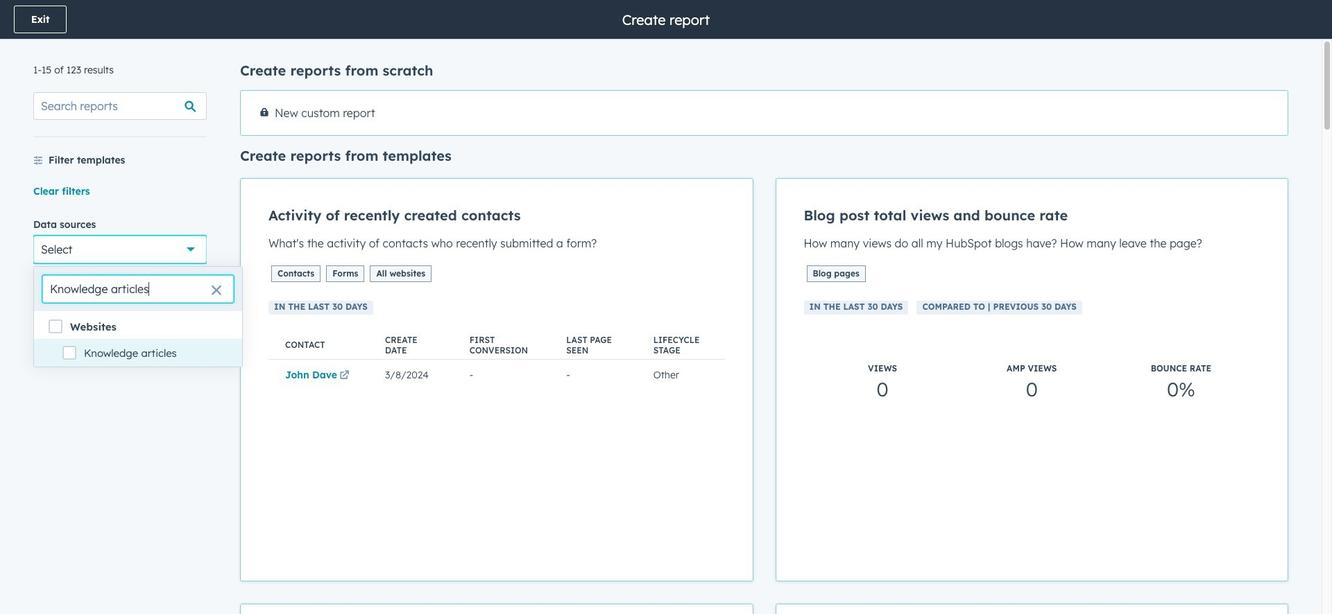 Task type: describe. For each thing, give the bounding box(es) containing it.
page section element
[[0, 0, 1332, 39]]

link opens in a new window image
[[340, 371, 349, 382]]

link opens in a new window image
[[340, 371, 349, 382]]



Task type: locate. For each thing, give the bounding box(es) containing it.
Search search field
[[42, 275, 234, 303]]

None checkbox
[[240, 604, 753, 615]]

None checkbox
[[240, 90, 1288, 136], [240, 178, 753, 582], [775, 178, 1288, 582], [775, 604, 1288, 615], [240, 90, 1288, 136], [240, 178, 753, 582], [775, 178, 1288, 582], [775, 604, 1288, 615]]

clear input image
[[211, 286, 222, 297]]

Search search field
[[33, 92, 207, 120]]



Task type: vqa. For each thing, say whether or not it's contained in the screenshot.
Clear input image
yes



